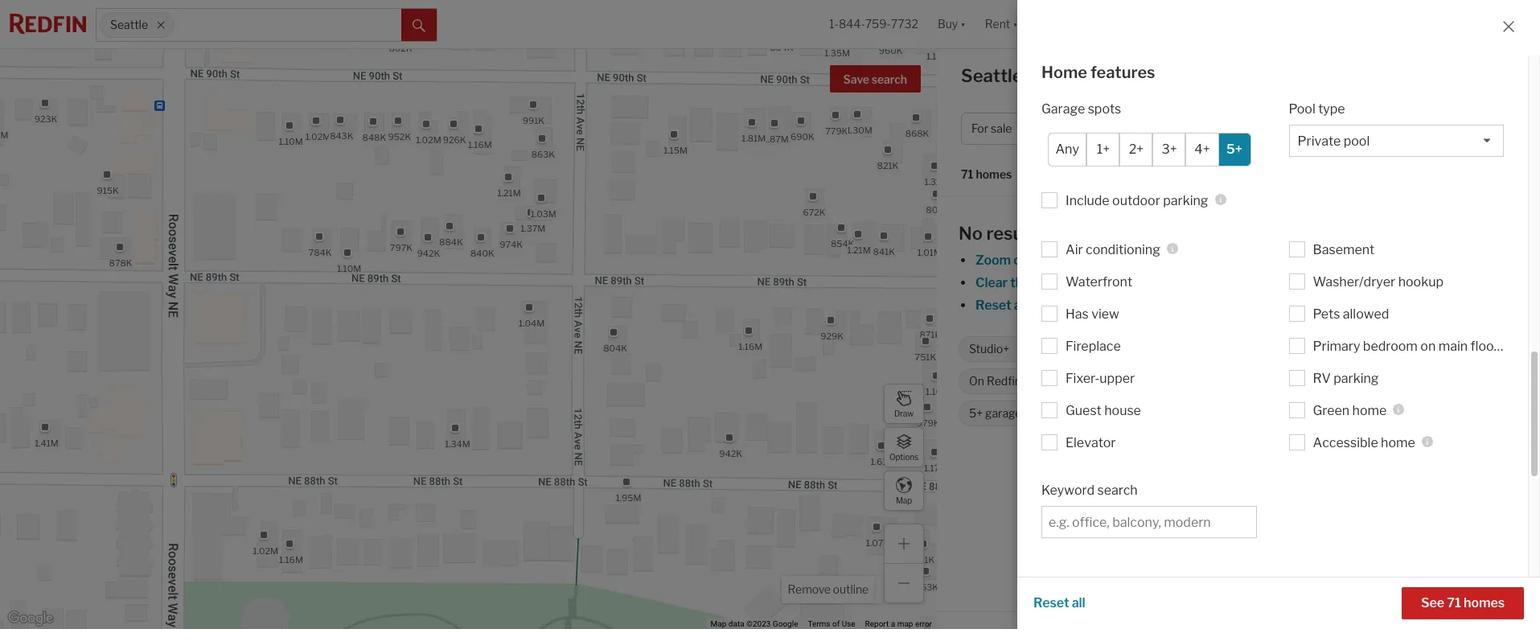 Task type: locate. For each thing, give the bounding box(es) containing it.
map left the "data"
[[711, 619, 727, 628]]

remove house, townhouse, other image
[[1239, 124, 1249, 134]]

home for accessible home
[[1381, 435, 1416, 450]]

a
[[891, 619, 895, 628]]

1 horizontal spatial studio+
[[1278, 122, 1319, 135]]

0 vertical spatial all
[[1014, 298, 1028, 313]]

keyword
[[1042, 482, 1095, 498]]

1 horizontal spatial map
[[896, 495, 912, 505]]

0 horizontal spatial of
[[833, 619, 840, 628]]

terms
[[808, 619, 831, 628]]

1 horizontal spatial map
[[1033, 275, 1060, 290]]

1.61m
[[870, 456, 894, 467]]

0 vertical spatial 942k
[[417, 247, 440, 258]]

view
[[1092, 306, 1120, 321]]

wa
[[1031, 65, 1061, 86]]

0 vertical spatial 1.21m
[[497, 187, 521, 198]]

1.21m left 841k
[[847, 244, 870, 255]]

studio+ for studio+
[[969, 342, 1010, 356]]

studio+ / 2.5+ ba
[[1278, 122, 1367, 135]]

filters left '•'
[[1450, 122, 1482, 135]]

690k
[[790, 131, 814, 142]]

1 vertical spatial 5+
[[969, 407, 983, 420]]

filters right 'your'
[[1204, 298, 1239, 313]]

1.17m
[[924, 462, 947, 474]]

remove studio+ / 2.5+ ba image
[[1375, 124, 1385, 134]]

google
[[773, 619, 798, 628]]

map right the the on the top right of the page
[[1033, 275, 1060, 290]]

filters down 'clear the map boundary' button
[[1030, 298, 1066, 313]]

studio+ left remove studio+ image
[[969, 342, 1010, 356]]

map data ©2023 google
[[711, 619, 798, 628]]

2.5+
[[1328, 122, 1352, 135], [1053, 342, 1075, 356]]

map
[[896, 495, 912, 505], [711, 619, 727, 628]]

homes inside zoom out clear the map boundary reset all filters or remove one of your filters below to see more homes
[[1354, 298, 1395, 313]]

0 horizontal spatial 2.5+
[[1053, 342, 1075, 356]]

map inside "button"
[[896, 495, 912, 505]]

0 horizontal spatial 71
[[961, 168, 974, 181]]

on
[[969, 374, 985, 388]]

1.95m
[[616, 492, 641, 503]]

cost/finance
[[1042, 604, 1141, 623]]

search up 'e.g. office, balcony, modern' text field
[[1098, 482, 1138, 498]]

basement
[[1313, 242, 1375, 257]]

than
[[1054, 374, 1078, 388]]

863k down 831k
[[915, 581, 938, 592]]

0 horizontal spatial parking
[[1163, 193, 1209, 208]]

5+ inside option
[[1227, 142, 1243, 157]]

pets allowed
[[1313, 306, 1390, 321]]

more left the than
[[1024, 374, 1052, 388]]

0 horizontal spatial more
[[1024, 374, 1052, 388]]

fireplace
[[1066, 338, 1121, 354]]

801k
[[926, 204, 948, 215]]

0 vertical spatial 71
[[961, 168, 974, 181]]

1 vertical spatial all
[[1072, 595, 1086, 611]]

keyword search
[[1042, 482, 1138, 498]]

0 horizontal spatial studio+
[[969, 342, 1010, 356]]

0 horizontal spatial map
[[711, 619, 727, 628]]

reset all button
[[1034, 587, 1086, 619]]

0 vertical spatial search
[[872, 72, 907, 86]]

0 horizontal spatial spots
[[1024, 407, 1054, 420]]

1 vertical spatial reset
[[1034, 595, 1070, 611]]

terms of use link
[[808, 619, 856, 628]]

map right the a
[[897, 619, 913, 628]]

features
[[1091, 63, 1156, 82]]

data
[[729, 619, 745, 628]]

1 vertical spatial search
[[1098, 482, 1138, 498]]

0 vertical spatial homes
[[976, 168, 1012, 181]]

remove outline
[[788, 582, 869, 596]]

primary
[[1313, 338, 1361, 354]]

1.21m up the 1.37m
[[497, 187, 521, 198]]

homes down washer/dryer hookup
[[1354, 298, 1395, 313]]

option group containing any
[[1048, 132, 1251, 166]]

0 horizontal spatial 1.02m
[[253, 545, 278, 556]]

studio+ inside button
[[1278, 122, 1319, 135]]

home right accessible
[[1381, 435, 1416, 450]]

rv parking
[[1313, 370, 1379, 386]]

studio+ for studio+ / 2.5+ ba
[[1278, 122, 1319, 135]]

map for map
[[896, 495, 912, 505]]

1 horizontal spatial 2.5+
[[1328, 122, 1352, 135]]

guest
[[1066, 403, 1102, 418]]

of
[[1159, 298, 1171, 313], [833, 619, 840, 628]]

0 vertical spatial 5+
[[1227, 142, 1243, 157]]

1 horizontal spatial search
[[1098, 482, 1138, 498]]

1 vertical spatial of
[[833, 619, 840, 628]]

None search field
[[174, 9, 401, 41]]

1 horizontal spatial 1.21m
[[847, 244, 870, 255]]

option group
[[1048, 132, 1251, 166]]

home down private
[[1353, 403, 1387, 418]]

remove 2.5+ baths image
[[1116, 344, 1125, 354]]

1.21m 1.37m
[[497, 187, 545, 234]]

0 vertical spatial map
[[1033, 275, 1060, 290]]

1 horizontal spatial 5+
[[1227, 142, 1243, 157]]

map down "options"
[[896, 495, 912, 505]]

0 horizontal spatial 942k
[[417, 247, 440, 258]]

upper
[[1100, 370, 1135, 386]]

1 horizontal spatial all
[[1072, 595, 1086, 611]]

pool
[[1289, 101, 1316, 116]]

0 horizontal spatial 863k
[[531, 148, 555, 159]]

2.5+ right /
[[1328, 122, 1352, 135]]

1.21m for 1.21m 1.37m
[[497, 187, 521, 198]]

5+ down remove house, townhouse, other icon
[[1227, 142, 1243, 157]]

on
[[1421, 338, 1436, 354]]

1.21m for 1.21m
[[847, 244, 870, 255]]

communities
[[1240, 374, 1308, 388]]

821k
[[877, 160, 898, 171]]

clear the map boundary button
[[975, 275, 1121, 290]]

0 vertical spatial more
[[1320, 298, 1352, 313]]

0 vertical spatial map
[[896, 495, 912, 505]]

2 horizontal spatial homes
[[1464, 595, 1505, 611]]

reset inside zoom out clear the map boundary reset all filters or remove one of your filters below to see more homes
[[976, 298, 1012, 313]]

1 vertical spatial 1.21m
[[847, 244, 870, 255]]

1 horizontal spatial 942k
[[719, 448, 742, 459]]

0 horizontal spatial 5+
[[969, 407, 983, 420]]

more right see
[[1320, 298, 1352, 313]]

0 vertical spatial reset
[[976, 298, 1012, 313]]

180
[[1080, 374, 1101, 388]]

map for map data ©2023 google
[[711, 619, 727, 628]]

1 vertical spatial 71
[[1447, 595, 1462, 611]]

homes down for sale at the top
[[976, 168, 1012, 181]]

1 vertical spatial studio+
[[969, 342, 1010, 356]]

studio+ / 2.5+ ba button
[[1267, 113, 1397, 145]]

0 horizontal spatial search
[[872, 72, 907, 86]]

1 vertical spatial home
[[1381, 435, 1416, 450]]

1 horizontal spatial of
[[1159, 298, 1171, 313]]

2 horizontal spatial 1.02m
[[416, 134, 441, 145]]

1 horizontal spatial 1.10m
[[337, 263, 361, 274]]

2 vertical spatial homes
[[1464, 595, 1505, 611]]

under
[[1338, 342, 1369, 356]]

studio+
[[1278, 122, 1319, 135], [969, 342, 1010, 356]]

map button
[[884, 471, 924, 511]]

•
[[1484, 122, 1488, 135]]

1 horizontal spatial more
[[1320, 298, 1352, 313]]

5+ left garage
[[969, 407, 983, 420]]

1.19m
[[926, 50, 950, 61]]

1 vertical spatial map
[[897, 619, 913, 628]]

5+ radio
[[1218, 132, 1251, 166]]

0 vertical spatial home
[[1353, 403, 1387, 418]]

848k
[[362, 131, 386, 142]]

0 horizontal spatial 1.21m
[[497, 187, 521, 198]]

0 horizontal spatial all
[[1014, 298, 1028, 313]]

1.21m
[[497, 187, 521, 198], [847, 244, 870, 255]]

0 vertical spatial of
[[1159, 298, 1171, 313]]

1.21m inside 1.21m 1.37m
[[497, 187, 521, 198]]

5+ garage spots
[[969, 407, 1054, 420]]

search down 960k at the right of the page
[[872, 72, 907, 86]]

1 vertical spatial parking
[[1334, 370, 1379, 386]]

see 71 homes
[[1422, 595, 1505, 611]]

1 vertical spatial 863k
[[915, 581, 938, 592]]

all inside zoom out clear the map boundary reset all filters or remove one of your filters below to see more homes
[[1014, 298, 1028, 313]]

0 vertical spatial 863k
[[531, 148, 555, 159]]

reset all filters button
[[975, 298, 1067, 313]]

1 vertical spatial more
[[1024, 374, 1052, 388]]

751k
[[915, 351, 936, 362]]

active,
[[1300, 342, 1336, 356]]

1 vertical spatial homes
[[1354, 298, 1395, 313]]

2+ radio
[[1120, 132, 1153, 166]]

seattle
[[110, 18, 148, 32]]

0 horizontal spatial map
[[897, 619, 913, 628]]

search for save search
[[872, 72, 907, 86]]

spots down homes
[[1088, 101, 1122, 116]]

days
[[1103, 374, 1128, 388]]

options button
[[884, 427, 924, 467]]

waterfront
[[1066, 274, 1133, 289]]

parking down under
[[1334, 370, 1379, 386]]

863k down 991k
[[531, 148, 555, 159]]

1.87m
[[763, 133, 789, 144]]

boundary
[[1063, 275, 1120, 290]]

2 horizontal spatial filters
[[1450, 122, 1482, 135]]

2.5+ baths
[[1053, 342, 1107, 356]]

2.5+ inside button
[[1328, 122, 1352, 135]]

1 horizontal spatial 863k
[[915, 581, 938, 592]]

0 horizontal spatial reset
[[976, 298, 1012, 313]]

home
[[1353, 403, 1387, 418], [1381, 435, 1416, 450]]

0 vertical spatial 2.5+
[[1328, 122, 1352, 135]]

report a map error
[[865, 619, 932, 628]]

spots left remove 5+ garage spots icon
[[1024, 407, 1054, 420]]

1 horizontal spatial reset
[[1034, 595, 1070, 611]]

the
[[1011, 275, 1031, 290]]

of left use
[[833, 619, 840, 628]]

0 vertical spatial 1.10m
[[278, 136, 303, 147]]

parking right outdoor
[[1163, 193, 1209, 208]]

homes inside button
[[1464, 595, 1505, 611]]

google image
[[4, 608, 57, 629]]

on redfin more than 180 days
[[969, 374, 1128, 388]]

1 horizontal spatial spots
[[1088, 101, 1122, 116]]

list box
[[1289, 124, 1504, 157]]

71 right 1.31m
[[961, 168, 974, 181]]

below
[[1241, 298, 1278, 313]]

1 vertical spatial 2.5+
[[1053, 342, 1075, 356]]

no
[[959, 223, 983, 244]]

reset inside button
[[1034, 595, 1070, 611]]

2.5+ left baths
[[1053, 342, 1075, 356]]

1 horizontal spatial 71
[[1447, 595, 1462, 611]]

remove exclude 55+ communities image
[[1317, 376, 1327, 386]]

71 inside see 71 homes button
[[1447, 595, 1462, 611]]

washer/dryer
[[1313, 274, 1396, 289]]

see 71 homes button
[[1402, 587, 1524, 619]]

homes right see
[[1464, 595, 1505, 611]]

7
[[1490, 122, 1497, 135]]

of right one
[[1159, 298, 1171, 313]]

71
[[961, 168, 974, 181], [1447, 595, 1462, 611]]

1 horizontal spatial 1.02m
[[305, 131, 330, 142]]

homes
[[1065, 65, 1125, 86]]

e.g. office, balcony, modern text field
[[1049, 514, 1250, 530]]

915k
[[97, 184, 118, 196]]

0 vertical spatial studio+
[[1278, 122, 1319, 135]]

primary bedroom on main floor
[[1313, 338, 1499, 354]]

map inside zoom out clear the map boundary reset all filters or remove one of your filters below to see more homes
[[1033, 275, 1060, 290]]

has view
[[1066, 306, 1120, 321]]

©2023
[[747, 619, 771, 628]]

1 horizontal spatial homes
[[1354, 298, 1395, 313]]

1 vertical spatial map
[[711, 619, 727, 628]]

to
[[1280, 298, 1293, 313]]

search inside button
[[872, 72, 907, 86]]

bedroom
[[1363, 338, 1418, 354]]

1 horizontal spatial parking
[[1334, 370, 1379, 386]]

air conditioning
[[1066, 242, 1161, 257]]

studio+ down pool
[[1278, 122, 1319, 135]]

71 right see
[[1447, 595, 1462, 611]]



Task type: vqa. For each thing, say whether or not it's contained in the screenshot.
this in the 'Element'
no



Task type: describe. For each thing, give the bounding box(es) containing it.
1 vertical spatial spots
[[1024, 407, 1054, 420]]

1.81m
[[742, 132, 766, 143]]

7732
[[891, 17, 919, 31]]

1+ radio
[[1087, 132, 1120, 166]]

759-
[[865, 17, 891, 31]]

sale
[[991, 122, 1012, 135]]

elevator
[[1066, 435, 1116, 450]]

garage spots
[[1042, 101, 1122, 116]]

filters inside button
[[1450, 122, 1482, 135]]

no results
[[959, 223, 1045, 244]]

0 horizontal spatial 1.10m
[[278, 136, 303, 147]]

remove on redfin more than 180 days image
[[1137, 376, 1147, 386]]

779k
[[825, 125, 848, 136]]

zoom out clear the map boundary reset all filters or remove one of your filters below to see more homes
[[976, 253, 1395, 313]]

type
[[1319, 101, 1346, 116]]

house, townhouse, other
[[1135, 122, 1272, 135]]

green home
[[1313, 403, 1387, 418]]

831k
[[913, 554, 934, 565]]

remove
[[788, 582, 831, 596]]

all filters • 7 button
[[1403, 113, 1507, 145]]

Any radio
[[1048, 132, 1087, 166]]

672k
[[803, 206, 825, 218]]

zoom
[[976, 253, 1011, 268]]

979k
[[916, 417, 940, 429]]

841k
[[873, 246, 895, 257]]

868k
[[905, 127, 929, 139]]

results
[[987, 223, 1045, 244]]

0 vertical spatial spots
[[1088, 101, 1122, 116]]

784k
[[308, 247, 331, 258]]

960k
[[879, 44, 903, 56]]

private pool
[[1353, 374, 1416, 388]]

1 vertical spatial 1.10m
[[337, 263, 361, 274]]

remove 5+ garage spots image
[[1062, 409, 1072, 418]]

1-
[[829, 17, 839, 31]]

0 vertical spatial parking
[[1163, 193, 1209, 208]]

accessible
[[1313, 435, 1379, 450]]

house,
[[1135, 122, 1172, 135]]

guest house
[[1066, 403, 1141, 418]]

5+ for 5+ garage spots
[[969, 407, 983, 420]]

1-844-759-7732
[[829, 17, 919, 31]]

0 horizontal spatial filters
[[1030, 298, 1066, 313]]

save search button
[[830, 65, 921, 93]]

868k 1.15m
[[663, 127, 929, 156]]

garage
[[1042, 101, 1085, 116]]

exclude 55+ communities
[[1172, 374, 1308, 388]]

797k
[[390, 242, 412, 253]]

fixer-
[[1066, 370, 1100, 386]]

price button
[[1049, 113, 1118, 145]]

all inside button
[[1072, 595, 1086, 611]]

840k
[[470, 247, 494, 259]]

884k
[[439, 236, 463, 247]]

802k
[[388, 42, 412, 53]]

of inside zoom out clear the map boundary reset all filters or remove one of your filters below to see more homes
[[1159, 298, 1171, 313]]

map region
[[0, 0, 989, 629]]

for
[[972, 122, 989, 135]]

remove studio+ image
[[1017, 344, 1027, 354]]

71 homes
[[961, 168, 1012, 181]]

0 horizontal spatial homes
[[976, 168, 1012, 181]]

out
[[1014, 253, 1034, 268]]

remove active, under contract/pending image
[[1473, 344, 1483, 354]]

save
[[844, 72, 870, 86]]

remove seattle image
[[156, 20, 166, 30]]

1.34m
[[445, 438, 470, 449]]

for
[[1128, 65, 1153, 86]]

search for keyword search
[[1098, 482, 1138, 498]]

834k
[[770, 42, 793, 53]]

remove
[[1085, 298, 1131, 313]]

1.03m
[[530, 208, 556, 220]]

has
[[1066, 306, 1089, 321]]

home for green home
[[1353, 403, 1387, 418]]

3+ radio
[[1153, 132, 1186, 166]]

breadcrumbs element
[[953, 459, 1524, 483]]

seattle,
[[961, 65, 1027, 86]]

error
[[915, 619, 932, 628]]

ba
[[1354, 122, 1367, 135]]

1.01m
[[917, 246, 941, 258]]

pool type
[[1289, 101, 1346, 116]]

submit search image
[[413, 19, 426, 32]]

include outdoor parking
[[1066, 193, 1209, 208]]

baths
[[1078, 342, 1107, 356]]

townhouse,
[[1174, 122, 1238, 135]]

include
[[1066, 193, 1110, 208]]

report a map error link
[[865, 619, 932, 628]]

2+
[[1129, 142, 1144, 157]]

926k
[[443, 134, 466, 145]]

843k
[[330, 130, 353, 141]]

1+
[[1097, 142, 1110, 157]]

draw button
[[884, 384, 924, 424]]

1 vertical spatial 942k
[[719, 448, 742, 459]]

see
[[1422, 595, 1445, 611]]

5+ for 5+
[[1227, 142, 1243, 157]]

1.07m
[[866, 537, 891, 548]]

fixer-upper
[[1066, 370, 1135, 386]]

remove outline button
[[782, 576, 874, 603]]

house, townhouse, other button
[[1124, 113, 1272, 145]]

ad region
[[946, 505, 1532, 578]]

allowed
[[1343, 306, 1390, 321]]

redfin
[[987, 374, 1022, 388]]

4+ radio
[[1186, 132, 1219, 166]]

other
[[1240, 122, 1272, 135]]

1 horizontal spatial filters
[[1204, 298, 1239, 313]]

more inside zoom out clear the map boundary reset all filters or remove one of your filters below to see more homes
[[1320, 298, 1352, 313]]

863k inside 848k 863k
[[531, 148, 555, 159]]

clear
[[976, 275, 1008, 290]]

804k
[[603, 342, 627, 354]]



